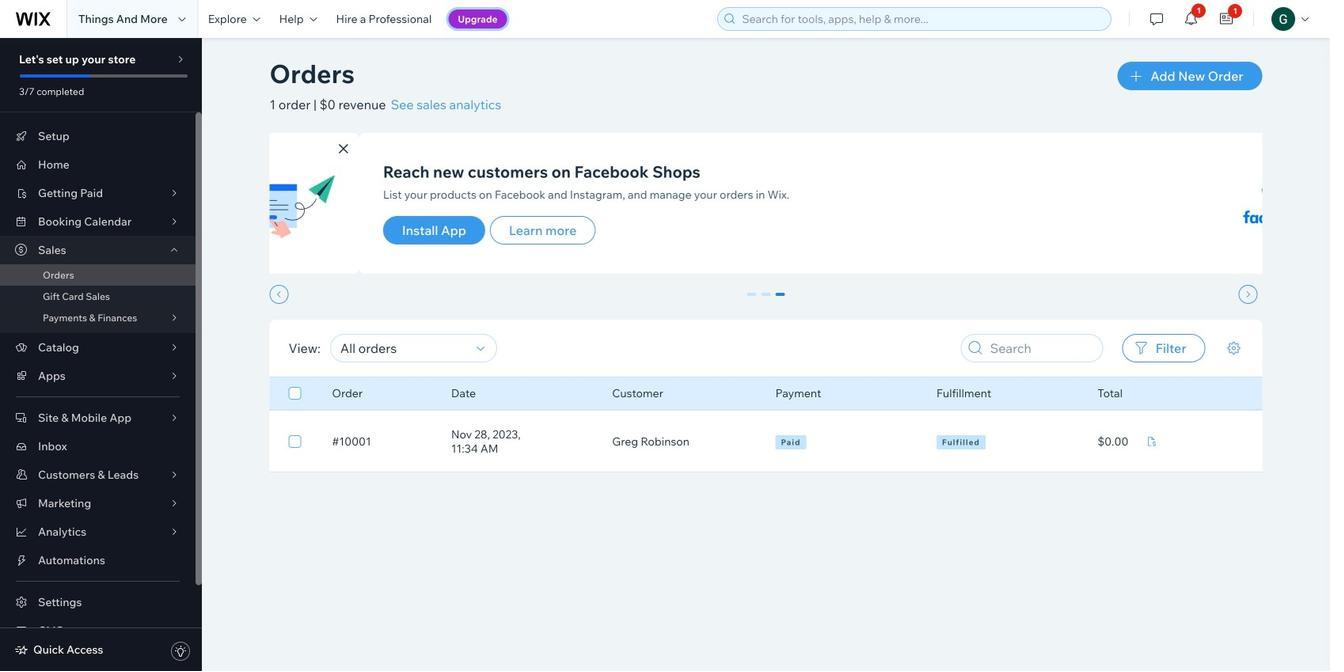 Task type: locate. For each thing, give the bounding box(es) containing it.
None checkbox
[[289, 384, 301, 403]]

Search field
[[986, 335, 1098, 362]]

reach new customers on facebook shops image
[[1159, 152, 1262, 255]]

Unsaved view field
[[336, 335, 472, 362]]

None checkbox
[[289, 432, 301, 451]]



Task type: vqa. For each thing, say whether or not it's contained in the screenshot.
the Search for tools, apps, help & more... field
yes



Task type: describe. For each thing, give the bounding box(es) containing it.
Search for tools, apps, help & more... field
[[737, 8, 1107, 30]]

sidebar element
[[0, 38, 202, 672]]



